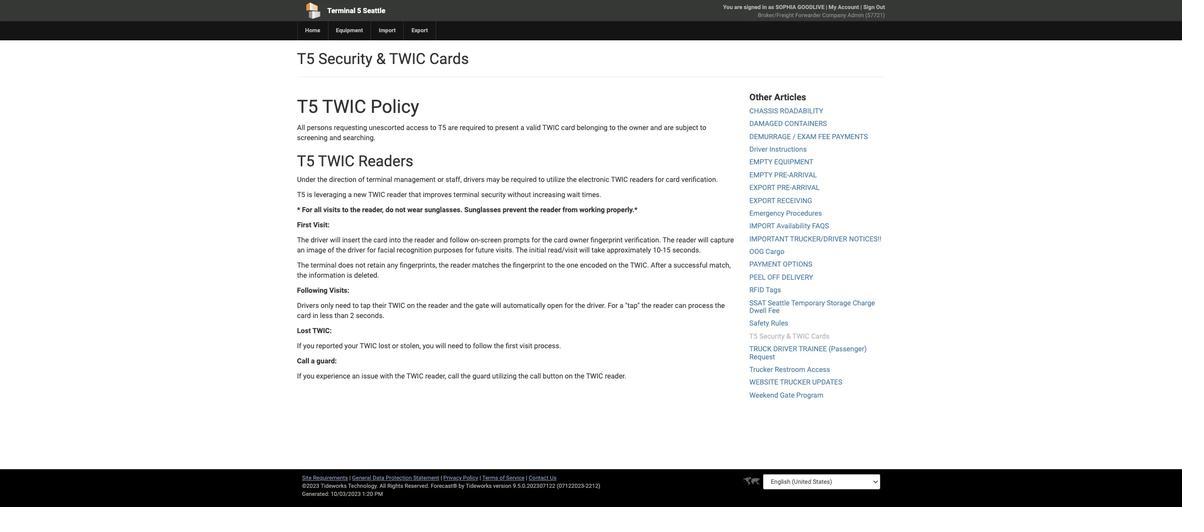 Task type: vqa. For each thing, say whether or not it's contained in the screenshot.
'need' within the drivers only need to tap their twic on the reader and the gate will automatically open for the driver. for a "tap" the reader can process the card in less than 2 seconds.
yes



Task type: locate. For each thing, give the bounding box(es) containing it.
cards up trainee
[[811, 333, 830, 341]]

1 horizontal spatial or
[[438, 175, 444, 184]]

1 export from the top
[[750, 184, 776, 192]]

cards inside other articles chassis roadability damaged containers demurrage / exam fee payments driver instructions empty equipment empty pre-arrival export pre-arrival export receiving emergency procedures import availability faqs important trucker/driver notices!! oog cargo payment options peel off delivery rfid tags ssat seattle temporary storage charge dwell fee safety rules t5 security & twic cards truck driver trainee (passenger) request trucker restroom access website trucker updates weekend gate program
[[811, 333, 830, 341]]

process
[[688, 302, 713, 310]]

of up new
[[358, 175, 365, 184]]

gate
[[475, 302, 489, 310]]

0 vertical spatial verification.
[[682, 175, 718, 184]]

your
[[345, 342, 358, 350]]

an left issue
[[352, 372, 360, 380]]

not up the deleted.
[[355, 261, 366, 269]]

2 vertical spatial terminal
[[311, 261, 337, 269]]

need up than on the left of the page
[[336, 302, 351, 310]]

(passenger)
[[829, 345, 867, 354]]

card inside "all persons requesting unescorted access to t5 are required to present a valid twic card belonging to the owner and are subject to screening and searching."
[[561, 123, 575, 132]]

0 vertical spatial seconds.
[[673, 246, 701, 254]]

the right the belonging
[[618, 123, 628, 132]]

electronic
[[579, 175, 610, 184]]

to up if you experience an issue with the twic reader, call the guard utilizing the call button on the twic reader.
[[465, 342, 471, 350]]

twic right new
[[368, 191, 385, 199]]

and
[[650, 123, 662, 132], [330, 134, 341, 142], [436, 236, 448, 244], [450, 302, 462, 310]]

export
[[750, 184, 776, 192], [750, 197, 776, 205]]

0 horizontal spatial reader,
[[362, 206, 384, 214]]

card inside drivers only need to tap their twic on the reader and the gate will automatically open for the driver. for a "tap" the reader can process the card in less than 2 seconds.
[[297, 312, 311, 320]]

1 vertical spatial arrival
[[792, 184, 820, 192]]

an inside the driver will insert the card into the reader and follow on-screen prompts for the card owner fingerprint verification. the reader will capture an image of the driver for facial recognition purposes for future visits. the initial read/visit will take approximately 10-15 seconds.
[[297, 246, 305, 254]]

twic right their
[[388, 302, 405, 310]]

1 vertical spatial owner
[[570, 236, 589, 244]]

0 horizontal spatial of
[[328, 246, 334, 254]]

of right image
[[328, 246, 334, 254]]

take
[[592, 246, 605, 254]]

will left insert
[[330, 236, 341, 244]]

0 horizontal spatial an
[[297, 246, 305, 254]]

t5 security & twic cards
[[297, 50, 469, 68]]

terminal down readers
[[367, 175, 392, 184]]

need
[[336, 302, 351, 310], [448, 342, 463, 350]]

twic left readers
[[611, 175, 628, 184]]

prevent
[[503, 206, 527, 214]]

1 vertical spatial follow
[[473, 342, 492, 350]]

to left tap on the bottom
[[353, 302, 359, 310]]

1 vertical spatial of
[[328, 246, 334, 254]]

tideworks
[[466, 484, 492, 490]]

on inside drivers only need to tap their twic on the reader and the gate will automatically open for the driver. for a "tap" the reader can process the card in less than 2 seconds.
[[407, 302, 415, 310]]

can
[[675, 302, 687, 310]]

emergency procedures link
[[750, 209, 822, 218]]

by
[[459, 484, 465, 490]]

fingerprint up take
[[591, 236, 623, 244]]

trucker restroom access link
[[750, 366, 830, 374]]

lost twic:
[[297, 327, 332, 335]]

empty down driver
[[750, 158, 773, 166]]

on for guard
[[565, 372, 573, 380]]

not inside the terminal does not retain any fingerprints, the reader matches the fingerprint to the one encoded on the twic. after a successful match, the information is deleted.
[[355, 261, 366, 269]]

need inside drivers only need to tap their twic on the reader and the gate will automatically open for the driver. for a "tap" the reader can process the card in less than 2 seconds.
[[336, 302, 351, 310]]

0 vertical spatial policy
[[371, 96, 419, 118]]

& down import link
[[376, 50, 386, 68]]

0 vertical spatial &
[[376, 50, 386, 68]]

if
[[297, 342, 301, 350], [297, 372, 301, 380]]

and up the purposes
[[436, 236, 448, 244]]

export up emergency
[[750, 197, 776, 205]]

seattle inside other articles chassis roadability damaged containers demurrage / exam fee payments driver instructions empty equipment empty pre-arrival export pre-arrival export receiving emergency procedures import availability faqs important trucker/driver notices!! oog cargo payment options peel off delivery rfid tags ssat seattle temporary storage charge dwell fee safety rules t5 security & twic cards truck driver trainee (passenger) request trucker restroom access website trucker updates weekend gate program
[[768, 299, 790, 307]]

0 horizontal spatial required
[[460, 123, 486, 132]]

arrival
[[789, 171, 817, 179], [792, 184, 820, 192]]

the left driver.
[[575, 302, 585, 310]]

twic right valid
[[543, 123, 560, 132]]

technology.
[[348, 484, 378, 490]]

encoded
[[580, 261, 607, 269]]

in inside you are signed in as sophia goodlive | my account | sign out broker/freight forwarder company admin (57721)
[[762, 4, 767, 11]]

of up version
[[500, 476, 505, 482]]

call left 'guard'
[[448, 372, 459, 380]]

pre- down empty equipment link
[[775, 171, 789, 179]]

the down image
[[297, 261, 309, 269]]

sign out link
[[864, 4, 885, 11]]

pre- down empty pre-arrival link
[[777, 184, 792, 192]]

0 horizontal spatial verification.
[[625, 236, 661, 244]]

general
[[352, 476, 371, 482]]

on for fingerprint
[[609, 261, 617, 269]]

call a guard:
[[297, 357, 337, 365]]

you down call at the bottom left of the page
[[303, 372, 314, 380]]

one
[[567, 261, 578, 269]]

0 vertical spatial need
[[336, 302, 351, 310]]

exam
[[798, 133, 817, 141]]

0 horizontal spatial for
[[302, 206, 312, 214]]

t5 for t5 twic readers
[[297, 152, 315, 170]]

visits.
[[496, 246, 514, 254]]

the up recognition
[[403, 236, 413, 244]]

the down the purposes
[[439, 261, 449, 269]]

the right under
[[317, 175, 327, 184]]

policy up the unescorted
[[371, 96, 419, 118]]

is down does
[[347, 271, 352, 279]]

1 empty from the top
[[750, 158, 773, 166]]

0 vertical spatial required
[[460, 123, 486, 132]]

1 horizontal spatial seattle
[[768, 299, 790, 307]]

1 vertical spatial all
[[380, 484, 386, 490]]

the up 'initial'
[[542, 236, 552, 244]]

1 vertical spatial driver
[[348, 246, 365, 254]]

0 vertical spatial on
[[609, 261, 617, 269]]

is inside the terminal does not retain any fingerprints, the reader matches the fingerprint to the one encoded on the twic. after a successful match, the information is deleted.
[[347, 271, 352, 279]]

with
[[380, 372, 393, 380]]

0 horizontal spatial security
[[318, 50, 373, 68]]

reader, down if you reported your twic lost or stolen, you will need to follow the first visit process.
[[425, 372, 446, 380]]

unescorted
[[369, 123, 405, 132]]

account
[[838, 4, 859, 11]]

0 vertical spatial reader,
[[362, 206, 384, 214]]

the inside the terminal does not retain any fingerprints, the reader matches the fingerprint to the one encoded on the twic. after a successful match, the information is deleted.
[[297, 261, 309, 269]]

twic up trainee
[[793, 333, 810, 341]]

reserved.
[[405, 484, 430, 490]]

trucker
[[780, 379, 811, 387]]

1 horizontal spatial seconds.
[[673, 246, 701, 254]]

terminal up * for all visits to the reader, do not wear sunglasses. sunglasses prevent the reader from working properly.*
[[454, 191, 479, 199]]

you are signed in as sophia goodlive | my account | sign out broker/freight forwarder company admin (57721)
[[723, 4, 885, 19]]

2 if from the top
[[297, 372, 301, 380]]

on inside the terminal does not retain any fingerprints, the reader matches the fingerprint to the one encoded on the twic. after a successful match, the information is deleted.
[[609, 261, 617, 269]]

in left the less
[[313, 312, 318, 320]]

1 vertical spatial reader,
[[425, 372, 446, 380]]

1 vertical spatial pre-
[[777, 184, 792, 192]]

equipment
[[775, 158, 814, 166]]

0 vertical spatial in
[[762, 4, 767, 11]]

twic right with
[[407, 372, 424, 380]]

of
[[358, 175, 365, 184], [328, 246, 334, 254], [500, 476, 505, 482]]

0 horizontal spatial all
[[297, 123, 305, 132]]

1 horizontal spatial driver
[[348, 246, 365, 254]]

you down lost
[[303, 342, 314, 350]]

1 horizontal spatial for
[[608, 302, 618, 310]]

an
[[297, 246, 305, 254], [352, 372, 360, 380]]

all up screening
[[297, 123, 305, 132]]

fingerprint inside the terminal does not retain any fingerprints, the reader matches the fingerprint to the one encoded on the twic. after a successful match, the information is deleted.
[[513, 261, 545, 269]]

1 vertical spatial terminal
[[454, 191, 479, 199]]

0 vertical spatial is
[[307, 191, 312, 199]]

the down fingerprints,
[[417, 302, 427, 310]]

0 vertical spatial all
[[297, 123, 305, 132]]

for left 'facial' on the left of page
[[367, 246, 376, 254]]

2 horizontal spatial are
[[734, 4, 743, 11]]

0 horizontal spatial in
[[313, 312, 318, 320]]

t5 up under
[[297, 152, 315, 170]]

the right 'button'
[[575, 372, 585, 380]]

twic
[[389, 50, 426, 68], [322, 96, 366, 118], [543, 123, 560, 132], [318, 152, 355, 170], [611, 175, 628, 184], [368, 191, 385, 199], [388, 302, 405, 310], [793, 333, 810, 341], [360, 342, 377, 350], [407, 372, 424, 380], [586, 372, 603, 380]]

roadability
[[780, 107, 824, 115]]

card down drivers
[[297, 312, 311, 320]]

policy up tideworks
[[463, 476, 478, 482]]

0 vertical spatial follow
[[450, 236, 469, 244]]

1 vertical spatial seconds.
[[356, 312, 385, 320]]

readers
[[358, 152, 414, 170]]

are inside you are signed in as sophia goodlive | my account | sign out broker/freight forwarder company admin (57721)
[[734, 4, 743, 11]]

1 horizontal spatial terminal
[[367, 175, 392, 184]]

reader, left do
[[362, 206, 384, 214]]

all inside "all persons requesting unescorted access to t5 are required to present a valid twic card belonging to the owner and are subject to screening and searching."
[[297, 123, 305, 132]]

0 horizontal spatial on
[[407, 302, 415, 310]]

subject
[[676, 123, 699, 132]]

2 horizontal spatial on
[[609, 261, 617, 269]]

the up following in the left of the page
[[297, 271, 307, 279]]

1 horizontal spatial cards
[[811, 333, 830, 341]]

0 vertical spatial not
[[395, 206, 406, 214]]

1 horizontal spatial is
[[347, 271, 352, 279]]

card left the belonging
[[561, 123, 575, 132]]

security down safety rules link
[[760, 333, 785, 341]]

| up the 9.5.0.202307122
[[526, 476, 527, 482]]

present
[[495, 123, 519, 132]]

t5 up the persons
[[297, 96, 318, 118]]

2 horizontal spatial terminal
[[454, 191, 479, 199]]

off
[[768, 274, 780, 282]]

0 vertical spatial seattle
[[363, 7, 385, 15]]

to left 'present'
[[487, 123, 494, 132]]

an left image
[[297, 246, 305, 254]]

to inside the terminal does not retain any fingerprints, the reader matches the fingerprint to the one encoded on the twic. after a successful match, the information is deleted.
[[547, 261, 553, 269]]

my account link
[[829, 4, 859, 11]]

the right ""tap""
[[642, 302, 652, 310]]

0 horizontal spatial follow
[[450, 236, 469, 244]]

1 horizontal spatial an
[[352, 372, 360, 380]]

1 vertical spatial if
[[297, 372, 301, 380]]

than
[[335, 312, 349, 320]]

on right encoded
[[609, 261, 617, 269]]

notices!!
[[849, 235, 882, 243]]

seconds. inside drivers only need to tap their twic on the reader and the gate will automatically open for the driver. for a "tap" the reader can process the card in less than 2 seconds.
[[356, 312, 385, 320]]

other articles chassis roadability damaged containers demurrage / exam fee payments driver instructions empty equipment empty pre-arrival export pre-arrival export receiving emergency procedures import availability faqs important trucker/driver notices!! oog cargo payment options peel off delivery rfid tags ssat seattle temporary storage charge dwell fee safety rules t5 security & twic cards truck driver trainee (passenger) request trucker restroom access website trucker updates weekend gate program
[[750, 92, 882, 400]]

1 horizontal spatial reader,
[[425, 372, 446, 380]]

faqs
[[812, 222, 829, 230]]

0 horizontal spatial or
[[392, 342, 399, 350]]

my
[[829, 4, 837, 11]]

trainee
[[799, 345, 827, 354]]

1 horizontal spatial fingerprint
[[591, 236, 623, 244]]

1 vertical spatial an
[[352, 372, 360, 380]]

1 vertical spatial security
[[760, 333, 785, 341]]

t5 right access on the left top of the page
[[438, 123, 446, 132]]

terms of service link
[[482, 476, 525, 482]]

on
[[609, 261, 617, 269], [407, 302, 415, 310], [565, 372, 573, 380]]

request
[[750, 353, 775, 361]]

for right driver.
[[608, 302, 618, 310]]

the left first
[[494, 342, 504, 350]]

sunglasses.
[[425, 206, 463, 214]]

all up pm
[[380, 484, 386, 490]]

us
[[550, 476, 557, 482]]

cards down export link
[[430, 50, 469, 68]]

1 vertical spatial required
[[511, 175, 537, 184]]

the down first
[[297, 236, 309, 244]]

wear
[[407, 206, 423, 214]]

1 vertical spatial on
[[407, 302, 415, 310]]

2 vertical spatial of
[[500, 476, 505, 482]]

0 vertical spatial fingerprint
[[591, 236, 623, 244]]

peel off delivery link
[[750, 274, 813, 282]]

1 vertical spatial policy
[[463, 476, 478, 482]]

1 vertical spatial empty
[[750, 171, 773, 179]]

1 horizontal spatial on
[[565, 372, 573, 380]]

to right visits
[[342, 206, 349, 214]]

is
[[307, 191, 312, 199], [347, 271, 352, 279]]

1 horizontal spatial &
[[787, 333, 791, 341]]

* for all visits to the reader, do not wear sunglasses. sunglasses prevent the reader from working properly.*
[[297, 206, 638, 214]]

owner inside the driver will insert the card into the reader and follow on-screen prompts for the card owner fingerprint verification. the reader will capture an image of the driver for facial recognition purposes for future visits. the initial read/visit will take approximately 10-15 seconds.
[[570, 236, 589, 244]]

twic inside drivers only need to tap their twic on the reader and the gate will automatically open for the driver. for a "tap" the reader can process the card in less than 2 seconds.
[[388, 302, 405, 310]]

0 horizontal spatial call
[[448, 372, 459, 380]]

seattle right 5
[[363, 7, 385, 15]]

2 horizontal spatial of
[[500, 476, 505, 482]]

1 horizontal spatial in
[[762, 4, 767, 11]]

will right gate
[[491, 302, 501, 310]]

1 horizontal spatial follow
[[473, 342, 492, 350]]

twic inside "all persons requesting unescorted access to t5 are required to present a valid twic card belonging to the owner and are subject to screening and searching."
[[543, 123, 560, 132]]

1 horizontal spatial are
[[664, 123, 674, 132]]

1 vertical spatial for
[[608, 302, 618, 310]]

0 horizontal spatial terminal
[[311, 261, 337, 269]]

a inside "all persons requesting unescorted access to t5 are required to present a valid twic card belonging to the owner and are subject to screening and searching."
[[521, 123, 525, 132]]

need up if you experience an issue with the twic reader, call the guard utilizing the call button on the twic reader.
[[448, 342, 463, 350]]

for right * on the top left of page
[[302, 206, 312, 214]]

fingerprint down 'initial'
[[513, 261, 545, 269]]

15
[[663, 246, 671, 254]]

& inside other articles chassis roadability damaged containers demurrage / exam fee payments driver instructions empty equipment empty pre-arrival export pre-arrival export receiving emergency procedures import availability faqs important trucker/driver notices!! oog cargo payment options peel off delivery rfid tags ssat seattle temporary storage charge dwell fee safety rules t5 security & twic cards truck driver trainee (passenger) request trucker restroom access website trucker updates weekend gate program
[[787, 333, 791, 341]]

1 vertical spatial or
[[392, 342, 399, 350]]

0 horizontal spatial not
[[355, 261, 366, 269]]

required left 'present'
[[460, 123, 486, 132]]

1 horizontal spatial security
[[760, 333, 785, 341]]

admin
[[848, 12, 864, 19]]

0 horizontal spatial owner
[[570, 236, 589, 244]]

emergency
[[750, 209, 785, 218]]

deleted.
[[354, 271, 379, 279]]

export up export receiving link
[[750, 184, 776, 192]]

0 vertical spatial owner
[[629, 123, 649, 132]]

1 vertical spatial in
[[313, 312, 318, 320]]

security down equipment link
[[318, 50, 373, 68]]

all
[[314, 206, 322, 214]]

0 vertical spatial terminal
[[367, 175, 392, 184]]

seattle down tags
[[768, 299, 790, 307]]

0 horizontal spatial fingerprint
[[513, 261, 545, 269]]

reader up do
[[387, 191, 407, 199]]

0 horizontal spatial is
[[307, 191, 312, 199]]

0 vertical spatial driver
[[311, 236, 328, 244]]

0 horizontal spatial seattle
[[363, 7, 385, 15]]

peel
[[750, 274, 766, 282]]

if up call at the bottom left of the page
[[297, 342, 301, 350]]

the left 'guard'
[[461, 372, 471, 380]]

visit
[[520, 342, 533, 350]]

1 vertical spatial export
[[750, 197, 776, 205]]

privacy policy link
[[444, 476, 478, 482]]

0 horizontal spatial &
[[376, 50, 386, 68]]

oog
[[750, 248, 764, 256]]

2
[[350, 312, 354, 320]]

10-
[[653, 246, 663, 254]]

1 call from the left
[[448, 372, 459, 380]]

damaged containers link
[[750, 120, 827, 128]]

1 horizontal spatial owner
[[629, 123, 649, 132]]

that
[[409, 191, 421, 199]]

1 horizontal spatial need
[[448, 342, 463, 350]]

1 vertical spatial is
[[347, 271, 352, 279]]

program
[[797, 392, 824, 400]]

t5 for t5 security & twic cards
[[297, 50, 315, 68]]

pre-
[[775, 171, 789, 179], [777, 184, 792, 192]]

utilizing
[[492, 372, 517, 380]]

0 vertical spatial export
[[750, 184, 776, 192]]

empty down empty equipment link
[[750, 171, 773, 179]]

to down read/visit in the left of the page
[[547, 261, 553, 269]]

0 vertical spatial pre-
[[775, 171, 789, 179]]

a inside drivers only need to tap their twic on the reader and the gate will automatically open for the driver. for a "tap" the reader can process the card in less than 2 seconds.
[[620, 302, 624, 310]]

on right their
[[407, 302, 415, 310]]

or for staff,
[[438, 175, 444, 184]]

fee
[[768, 307, 780, 315]]

0 horizontal spatial cards
[[430, 50, 469, 68]]

rights
[[387, 484, 403, 490]]

0 horizontal spatial seconds.
[[356, 312, 385, 320]]

0 vertical spatial cards
[[430, 50, 469, 68]]

1 horizontal spatial required
[[511, 175, 537, 184]]

0 vertical spatial or
[[438, 175, 444, 184]]

1 if from the top
[[297, 342, 301, 350]]

owner up read/visit in the left of the page
[[570, 236, 589, 244]]

1 horizontal spatial all
[[380, 484, 386, 490]]

you
[[303, 342, 314, 350], [423, 342, 434, 350], [303, 372, 314, 380]]

sunglasses
[[464, 206, 501, 214]]

not right do
[[395, 206, 406, 214]]

1 vertical spatial cards
[[811, 333, 830, 341]]

1 horizontal spatial of
[[358, 175, 365, 184]]

t5 is leveraging a new twic reader that improves terminal security without increasing wait times.
[[297, 191, 602, 199]]

or for stolen,
[[392, 342, 399, 350]]

t5 down home link
[[297, 50, 315, 68]]

1 vertical spatial need
[[448, 342, 463, 350]]

driver down insert
[[348, 246, 365, 254]]

you right stolen,
[[423, 342, 434, 350]]

1 vertical spatial seattle
[[768, 299, 790, 307]]

call
[[297, 357, 309, 365]]



Task type: describe. For each thing, give the bounding box(es) containing it.
options
[[783, 261, 813, 269]]

to inside drivers only need to tap their twic on the reader and the gate will automatically open for the driver. for a "tap" the reader can process the card in less than 2 seconds.
[[353, 302, 359, 310]]

home
[[305, 27, 320, 34]]

import
[[379, 27, 396, 34]]

for right readers
[[655, 175, 664, 184]]

security
[[481, 191, 506, 199]]

other
[[750, 92, 772, 102]]

safety
[[750, 320, 769, 328]]

visits
[[324, 206, 340, 214]]

twic up direction
[[318, 152, 355, 170]]

from
[[563, 206, 578, 214]]

1 horizontal spatial verification.
[[682, 175, 718, 184]]

be
[[502, 175, 509, 184]]

| up tideworks
[[480, 476, 481, 482]]

policy inside the site requirements | general data protection statement | privacy policy | terms of service | contact us ©2023 tideworks technology. all rights reserved. forecast® by tideworks version 9.5.0.202307122 (07122023-2212) generated: 10/03/2023 1:20 pm
[[463, 476, 478, 482]]

ssat
[[750, 299, 766, 307]]

experience
[[316, 372, 350, 380]]

| left the my
[[826, 4, 828, 11]]

a right call at the bottom left of the page
[[311, 357, 315, 365]]

1:20
[[362, 492, 373, 498]]

stolen,
[[400, 342, 421, 350]]

demurrage
[[750, 133, 791, 141]]

truck driver trainee (passenger) request link
[[750, 345, 867, 361]]

the right with
[[395, 372, 405, 380]]

2 export from the top
[[750, 197, 776, 205]]

the down new
[[350, 206, 360, 214]]

will right stolen,
[[436, 342, 446, 350]]

reader.
[[605, 372, 627, 380]]

gate
[[780, 392, 795, 400]]

prompts
[[504, 236, 530, 244]]

articles
[[775, 92, 806, 102]]

"tap"
[[625, 302, 640, 310]]

and inside the driver will insert the card into the reader and follow on-screen prompts for the card owner fingerprint verification. the reader will capture an image of the driver for facial recognition purposes for future visits. the initial read/visit will take approximately 10-15 seconds.
[[436, 236, 448, 244]]

chassis roadability link
[[750, 107, 824, 115]]

the right utilizing
[[518, 372, 528, 380]]

visits:
[[329, 287, 350, 295]]

delivery
[[782, 274, 813, 282]]

if you experience an issue with the twic reader, call the guard utilizing the call button on the twic reader.
[[297, 372, 627, 380]]

trucker
[[750, 366, 773, 374]]

less
[[320, 312, 333, 320]]

reader down increasing
[[540, 206, 561, 214]]

improves
[[423, 191, 452, 199]]

twic down export link
[[389, 50, 426, 68]]

twic left reader.
[[586, 372, 603, 380]]

card right readers
[[666, 175, 680, 184]]

t5 for t5 is leveraging a new twic reader that improves terminal security without increasing wait times.
[[297, 191, 305, 199]]

contact us link
[[529, 476, 557, 482]]

you for twic
[[303, 342, 314, 350]]

if for if you experience an issue with the twic reader, call the guard utilizing the call button on the twic reader.
[[297, 372, 301, 380]]

0 vertical spatial security
[[318, 50, 373, 68]]

the right process on the right of the page
[[715, 302, 725, 310]]

valid
[[526, 123, 541, 132]]

website trucker updates link
[[750, 379, 843, 387]]

wait
[[567, 191, 580, 199]]

forecast®
[[431, 484, 457, 490]]

©2023 tideworks
[[302, 484, 347, 490]]

all inside the site requirements | general data protection statement | privacy policy | terms of service | contact us ©2023 tideworks technology. all rights reserved. forecast® by tideworks version 9.5.0.202307122 (07122023-2212) generated: 10/03/2023 1:20 pm
[[380, 484, 386, 490]]

the right insert
[[362, 236, 372, 244]]

driver instructions link
[[750, 145, 807, 153]]

cargo
[[766, 248, 785, 256]]

increasing
[[533, 191, 565, 199]]

for up 'initial'
[[532, 236, 541, 244]]

recognition
[[397, 246, 432, 254]]

verification. inside the driver will insert the card into the reader and follow on-screen prompts for the card owner fingerprint verification. the reader will capture an image of the driver for facial recognition purposes for future visits. the initial read/visit will take approximately 10-15 seconds.
[[625, 236, 661, 244]]

website
[[750, 379, 779, 387]]

will inside drivers only need to tap their twic on the reader and the gate will automatically open for the driver. for a "tap" the reader can process the card in less than 2 seconds.
[[491, 302, 501, 310]]

reader up recognition
[[415, 236, 435, 244]]

for inside drivers only need to tap their twic on the reader and the gate will automatically open for the driver. for a "tap" the reader can process the card in less than 2 seconds.
[[565, 302, 574, 310]]

initial
[[529, 246, 546, 254]]

may
[[487, 175, 500, 184]]

follow inside the driver will insert the card into the reader and follow on-screen prompts for the card owner fingerprint verification. the reader will capture an image of the driver for facial recognition purposes for future visits. the initial read/visit will take approximately 10-15 seconds.
[[450, 236, 469, 244]]

0 horizontal spatial driver
[[311, 236, 328, 244]]

export receiving link
[[750, 197, 812, 205]]

information
[[309, 271, 345, 279]]

| left general at the left bottom of the page
[[349, 476, 351, 482]]

contact
[[529, 476, 549, 482]]

the left twic. at the right bottom of the page
[[619, 261, 629, 269]]

lost
[[379, 342, 390, 350]]

chassis
[[750, 107, 778, 115]]

you for issue
[[303, 372, 314, 380]]

the down visits.
[[501, 261, 511, 269]]

automatically
[[503, 302, 546, 310]]

fee
[[819, 133, 830, 141]]

image
[[307, 246, 326, 254]]

t5 for t5 twic policy
[[297, 96, 318, 118]]

truck
[[750, 345, 772, 354]]

storage
[[827, 299, 851, 307]]

(07122023-
[[557, 484, 586, 490]]

approximately
[[607, 246, 651, 254]]

site requirements link
[[302, 476, 348, 482]]

does
[[338, 261, 354, 269]]

utilize
[[547, 175, 565, 184]]

twic left lost
[[360, 342, 377, 350]]

to left utilize
[[539, 175, 545, 184]]

| left sign at the right of the page
[[861, 4, 862, 11]]

belonging
[[577, 123, 608, 132]]

do
[[386, 206, 394, 214]]

reader up if you reported your twic lost or stolen, you will need to follow the first visit process.
[[428, 302, 448, 310]]

fingerprint inside the driver will insert the card into the reader and follow on-screen prompts for the card owner fingerprint verification. the reader will capture an image of the driver for facial recognition purposes for future visits. the initial read/visit will take approximately 10-15 seconds.
[[591, 236, 623, 244]]

the up wait
[[567, 175, 577, 184]]

forwarder
[[796, 12, 821, 19]]

will left take
[[579, 246, 590, 254]]

weekend
[[750, 392, 778, 400]]

(57721)
[[866, 12, 885, 19]]

the inside "all persons requesting unescorted access to t5 are required to present a valid twic card belonging to the owner and are subject to screening and searching."
[[618, 123, 628, 132]]

t5 inside other articles chassis roadability damaged containers demurrage / exam fee payments driver instructions empty equipment empty pre-arrival export pre-arrival export receiving emergency procedures import availability faqs important trucker/driver notices!! oog cargo payment options peel off delivery rfid tags ssat seattle temporary storage charge dwell fee safety rules t5 security & twic cards truck driver trainee (passenger) request trucker restroom access website trucker updates weekend gate program
[[750, 333, 758, 341]]

will left the capture
[[698, 236, 709, 244]]

open
[[547, 302, 563, 310]]

driver
[[750, 145, 768, 153]]

and left subject
[[650, 123, 662, 132]]

twic up 'requesting'
[[322, 96, 366, 118]]

card up read/visit in the left of the page
[[554, 236, 568, 244]]

2 call from the left
[[530, 372, 541, 380]]

required inside "all persons requesting unescorted access to t5 are required to present a valid twic card belonging to the owner and are subject to screening and searching."
[[460, 123, 486, 132]]

t5 inside "all persons requesting unescorted access to t5 are required to present a valid twic card belonging to the owner and are subject to screening and searching."
[[438, 123, 446, 132]]

and down 'requesting'
[[330, 134, 341, 142]]

for inside drivers only need to tap their twic on the reader and the gate will automatically open for the driver. for a "tap" the reader can process the card in less than 2 seconds.
[[608, 302, 618, 310]]

owner inside "all persons requesting unescorted access to t5 are required to present a valid twic card belonging to the owner and are subject to screening and searching."
[[629, 123, 649, 132]]

to right subject
[[700, 123, 707, 132]]

reader inside the terminal does not retain any fingerprints, the reader matches the fingerprint to the one encoded on the twic. after a successful match, the information is deleted.
[[451, 261, 471, 269]]

the left gate
[[464, 302, 474, 310]]

oog cargo link
[[750, 248, 785, 256]]

a inside the terminal does not retain any fingerprints, the reader matches the fingerprint to the one encoded on the twic. after a successful match, the information is deleted.
[[668, 261, 672, 269]]

terminal inside the terminal does not retain any fingerprints, the reader matches the fingerprint to the one encoded on the twic. after a successful match, the information is deleted.
[[311, 261, 337, 269]]

0 vertical spatial of
[[358, 175, 365, 184]]

times.
[[582, 191, 602, 199]]

into
[[389, 236, 401, 244]]

the up 15
[[663, 236, 675, 244]]

the down insert
[[336, 246, 346, 254]]

the down prompts
[[516, 246, 528, 254]]

reader up successful
[[676, 236, 696, 244]]

to right the belonging
[[610, 123, 616, 132]]

twic inside other articles chassis roadability damaged containers demurrage / exam fee payments driver instructions empty equipment empty pre-arrival export pre-arrival export receiving emergency procedures import availability faqs important trucker/driver notices!! oog cargo payment options peel off delivery rfid tags ssat seattle temporary storage charge dwell fee safety rules t5 security & twic cards truck driver trainee (passenger) request trucker restroom access website trucker updates weekend gate program
[[793, 333, 810, 341]]

trucker/driver
[[790, 235, 848, 243]]

a left new
[[348, 191, 352, 199]]

on-
[[471, 236, 481, 244]]

0 horizontal spatial are
[[448, 123, 458, 132]]

empty equipment link
[[750, 158, 814, 166]]

0 vertical spatial arrival
[[789, 171, 817, 179]]

data
[[373, 476, 385, 482]]

the driver will insert the card into the reader and follow on-screen prompts for the card owner fingerprint verification. the reader will capture an image of the driver for facial recognition purposes for future visits. the initial read/visit will take approximately 10-15 seconds.
[[297, 236, 734, 254]]

if for if you reported your twic lost or stolen, you will need to follow the first visit process.
[[297, 342, 301, 350]]

first visit:
[[297, 221, 330, 229]]

| up forecast®
[[441, 476, 442, 482]]

sign
[[864, 4, 875, 11]]

seconds. inside the driver will insert the card into the reader and follow on-screen prompts for the card owner fingerprint verification. the reader will capture an image of the driver for facial recognition purposes for future visits. the initial read/visit will take approximately 10-15 seconds.
[[673, 246, 701, 254]]

of inside the driver will insert the card into the reader and follow on-screen prompts for the card owner fingerprint verification. the reader will capture an image of the driver for facial recognition purposes for future visits. the initial read/visit will take approximately 10-15 seconds.
[[328, 246, 334, 254]]

service
[[506, 476, 525, 482]]

all persons requesting unescorted access to t5 are required to present a valid twic card belonging to the owner and are subject to screening and searching.
[[297, 123, 707, 142]]

the left one
[[555, 261, 565, 269]]

security inside other articles chassis roadability damaged containers demurrage / exam fee payments driver instructions empty equipment empty pre-arrival export pre-arrival export receiving emergency procedures import availability faqs important trucker/driver notices!! oog cargo payment options peel off delivery rfid tags ssat seattle temporary storage charge dwell fee safety rules t5 security & twic cards truck driver trainee (passenger) request trucker restroom access website trucker updates weekend gate program
[[760, 333, 785, 341]]

to right access on the left top of the page
[[430, 123, 437, 132]]

retain
[[367, 261, 385, 269]]

the right prevent
[[529, 206, 539, 214]]

for down the on-
[[465, 246, 474, 254]]

important trucker/driver notices!! link
[[750, 235, 882, 243]]

of inside the site requirements | general data protection statement | privacy policy | terms of service | contact us ©2023 tideworks technology. all rights reserved. forecast® by tideworks version 9.5.0.202307122 (07122023-2212) generated: 10/03/2023 1:20 pm
[[500, 476, 505, 482]]

signed
[[744, 4, 761, 11]]

broker/freight
[[758, 12, 794, 19]]

goodlive
[[798, 4, 825, 11]]

general data protection statement link
[[352, 476, 439, 482]]

damaged
[[750, 120, 783, 128]]

and inside drivers only need to tap their twic on the reader and the gate will automatically open for the driver. for a "tap" the reader can process the card in less than 2 seconds.
[[450, 302, 462, 310]]

card up 'facial' on the left of page
[[374, 236, 387, 244]]

persons
[[307, 123, 332, 132]]

in inside drivers only need to tap their twic on the reader and the gate will automatically open for the driver. for a "tap" the reader can process the card in less than 2 seconds.
[[313, 312, 318, 320]]

reader left can
[[653, 302, 673, 310]]

2 empty from the top
[[750, 171, 773, 179]]



